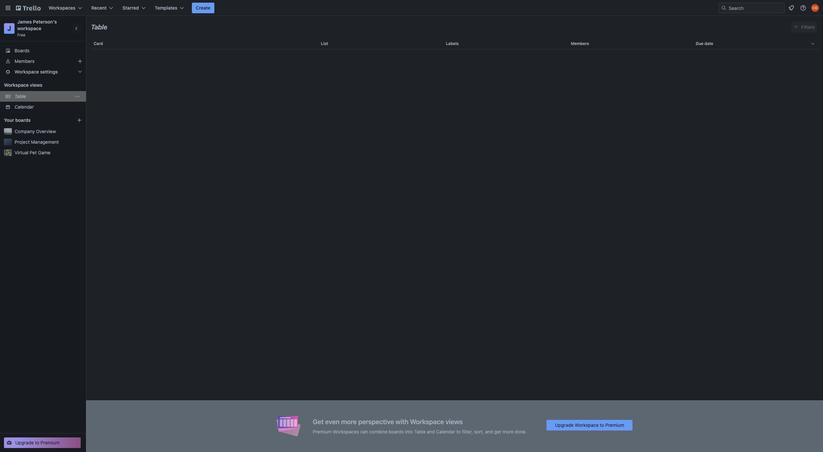 Task type: locate. For each thing, give the bounding box(es) containing it.
2 horizontal spatial to
[[600, 422, 605, 428]]

0 horizontal spatial upgrade
[[15, 440, 34, 445]]

calendar left filter,
[[437, 429, 456, 434]]

upgrade to premium
[[15, 440, 59, 445]]

0 horizontal spatial premium
[[41, 440, 59, 445]]

boards down the with
[[389, 429, 404, 434]]

workspaces
[[49, 5, 76, 11], [333, 429, 359, 434]]

0 horizontal spatial calendar
[[15, 104, 34, 110]]

starred
[[123, 5, 139, 11]]

workspaces up peterson's at the left top of page
[[49, 5, 76, 11]]

project management link
[[15, 139, 82, 145]]

upgrade
[[556, 422, 574, 428], [15, 440, 34, 445]]

templates
[[155, 5, 178, 11]]

2 and from the left
[[486, 429, 494, 434]]

filters button
[[792, 22, 818, 32]]

table up card
[[91, 23, 107, 31]]

overview
[[36, 128, 56, 134]]

1 horizontal spatial members
[[571, 41, 590, 46]]

labels
[[446, 41, 459, 46]]

1 vertical spatial more
[[503, 429, 514, 434]]

0 horizontal spatial workspaces
[[49, 5, 76, 11]]

virtual pet game link
[[15, 149, 82, 156]]

0 vertical spatial to
[[600, 422, 605, 428]]

and
[[427, 429, 435, 434], [486, 429, 494, 434]]

starred button
[[119, 3, 150, 13]]

create
[[196, 5, 211, 11]]

1 vertical spatial upgrade
[[15, 440, 34, 445]]

1 vertical spatial to
[[457, 429, 461, 434]]

views down 'workspace settings'
[[30, 82, 42, 88]]

0 vertical spatial views
[[30, 82, 42, 88]]

2 horizontal spatial table
[[415, 429, 426, 434]]

and left get
[[486, 429, 494, 434]]

your boards with 3 items element
[[4, 116, 67, 124]]

1 vertical spatial premium
[[313, 429, 332, 434]]

more right even
[[341, 418, 357, 425]]

1 vertical spatial calendar
[[437, 429, 456, 434]]

calendar up your boards
[[15, 104, 34, 110]]

0 horizontal spatial members
[[15, 58, 35, 64]]

christina overa (christinaovera) image
[[812, 4, 820, 12]]

1 horizontal spatial upgrade
[[556, 422, 574, 428]]

row
[[91, 36, 819, 52]]

add board image
[[77, 118, 82, 123]]

1 horizontal spatial table
[[91, 23, 107, 31]]

boards up company
[[15, 117, 31, 123]]

boards
[[15, 48, 30, 53]]

1 vertical spatial boards
[[389, 429, 404, 434]]

table right into
[[415, 429, 426, 434]]

views
[[30, 82, 42, 88], [446, 418, 463, 425]]

Search field
[[727, 3, 785, 13]]

1 vertical spatial members
[[15, 58, 35, 64]]

workspaces inside workspaces popup button
[[49, 5, 76, 11]]

table
[[91, 23, 107, 31], [15, 93, 26, 99], [415, 429, 426, 434]]

1 horizontal spatial boards
[[389, 429, 404, 434]]

primary element
[[0, 0, 824, 16]]

1 vertical spatial views
[[446, 418, 463, 425]]

0 vertical spatial boards
[[15, 117, 31, 123]]

card button
[[91, 36, 319, 52]]

free
[[17, 32, 25, 37]]

0 vertical spatial premium
[[606, 422, 625, 428]]

0 horizontal spatial more
[[341, 418, 357, 425]]

workspace actions menu image
[[75, 94, 80, 99]]

management
[[31, 139, 59, 145]]

to
[[600, 422, 605, 428], [457, 429, 461, 434], [35, 440, 39, 445]]

0 vertical spatial members
[[571, 41, 590, 46]]

0 vertical spatial workspaces
[[49, 5, 76, 11]]

views up filter,
[[446, 418, 463, 425]]

0 horizontal spatial views
[[30, 82, 42, 88]]

list
[[321, 41, 329, 46]]

0 horizontal spatial table
[[15, 93, 26, 99]]

templates button
[[151, 3, 188, 13]]

your boards
[[4, 117, 31, 123]]

2 vertical spatial premium
[[41, 440, 59, 445]]

1 vertical spatial table
[[15, 93, 26, 99]]

list button
[[319, 36, 444, 52]]

james
[[17, 19, 32, 25]]

calendar link
[[15, 104, 82, 110]]

boards
[[15, 117, 31, 123], [389, 429, 404, 434]]

calendar
[[15, 104, 34, 110], [437, 429, 456, 434]]

company overview link
[[15, 128, 82, 135]]

workspaces down even
[[333, 429, 359, 434]]

members inside button
[[571, 41, 590, 46]]

table
[[86, 36, 824, 452]]

more right get
[[503, 429, 514, 434]]

boards link
[[0, 45, 86, 56]]

workspace
[[15, 69, 39, 75], [4, 82, 29, 88], [410, 418, 444, 425], [575, 422, 599, 428]]

premium inside get even more perspective with workspace views premium workspaces can combine boards into table and calendar to filter, sort, and get more done.
[[313, 429, 332, 434]]

2 vertical spatial to
[[35, 440, 39, 445]]

2 vertical spatial table
[[415, 429, 426, 434]]

company
[[15, 128, 35, 134]]

members link
[[0, 56, 86, 67]]

1 horizontal spatial workspaces
[[333, 429, 359, 434]]

1 horizontal spatial more
[[503, 429, 514, 434]]

even
[[325, 418, 340, 425]]

search image
[[722, 5, 727, 11]]

members
[[571, 41, 590, 46], [15, 58, 35, 64]]

project
[[15, 139, 30, 145]]

filter,
[[463, 429, 473, 434]]

can
[[361, 429, 368, 434]]

boards inside get even more perspective with workspace views premium workspaces can combine boards into table and calendar to filter, sort, and get more done.
[[389, 429, 404, 434]]

table down the workspace views
[[15, 93, 26, 99]]

0 horizontal spatial and
[[427, 429, 435, 434]]

calendar inside get even more perspective with workspace views premium workspaces can combine boards into table and calendar to filter, sort, and get more done.
[[437, 429, 456, 434]]

more
[[341, 418, 357, 425], [503, 429, 514, 434]]

0 vertical spatial more
[[341, 418, 357, 425]]

1 horizontal spatial calendar
[[437, 429, 456, 434]]

date
[[705, 41, 714, 46]]

1 vertical spatial workspaces
[[333, 429, 359, 434]]

0 vertical spatial upgrade
[[556, 422, 574, 428]]

0 horizontal spatial boards
[[15, 117, 31, 123]]

premium
[[606, 422, 625, 428], [313, 429, 332, 434], [41, 440, 59, 445]]

sort,
[[475, 429, 484, 434]]

table link
[[15, 93, 72, 100]]

1 horizontal spatial views
[[446, 418, 463, 425]]

and right into
[[427, 429, 435, 434]]

2 horizontal spatial premium
[[606, 422, 625, 428]]

1 horizontal spatial and
[[486, 429, 494, 434]]

card
[[94, 41, 103, 46]]

settings
[[40, 69, 58, 75]]

upgrade for upgrade to premium
[[15, 440, 34, 445]]

get even more perspective with workspace views premium workspaces can combine boards into table and calendar to filter, sort, and get more done.
[[313, 418, 527, 434]]

j
[[7, 25, 11, 32]]

1 horizontal spatial to
[[457, 429, 461, 434]]

row containing card
[[91, 36, 819, 52]]

recent
[[91, 5, 107, 11]]

workspace inside dropdown button
[[15, 69, 39, 75]]

1 horizontal spatial premium
[[313, 429, 332, 434]]

due date button
[[694, 36, 819, 52]]



Task type: vqa. For each thing, say whether or not it's contained in the screenshot.
topmost TABLE
yes



Task type: describe. For each thing, give the bounding box(es) containing it.
back to home image
[[16, 3, 41, 13]]

recent button
[[87, 3, 117, 13]]

workspaces button
[[45, 3, 86, 13]]

workspace navigation collapse icon image
[[72, 24, 81, 33]]

0 vertical spatial table
[[91, 23, 107, 31]]

done.
[[515, 429, 527, 434]]

filters
[[802, 24, 816, 30]]

get
[[313, 418, 324, 425]]

virtual pet game
[[15, 150, 50, 155]]

james peterson's workspace link
[[17, 19, 58, 31]]

your
[[4, 117, 14, 123]]

workspace
[[17, 26, 41, 31]]

upgrade workspace to premium link
[[547, 420, 633, 430]]

due
[[697, 41, 704, 46]]

row inside table
[[91, 36, 819, 52]]

Table text field
[[91, 21, 107, 33]]

virtual
[[15, 150, 28, 155]]

0 horizontal spatial to
[[35, 440, 39, 445]]

j link
[[4, 23, 15, 34]]

peterson's
[[33, 19, 57, 25]]

with
[[396, 418, 409, 425]]

workspace views
[[4, 82, 42, 88]]

workspaces inside get even more perspective with workspace views premium workspaces can combine boards into table and calendar to filter, sort, and get more done.
[[333, 429, 359, 434]]

views inside get even more perspective with workspace views premium workspaces can combine boards into table and calendar to filter, sort, and get more done.
[[446, 418, 463, 425]]

table inside get even more perspective with workspace views premium workspaces can combine boards into table and calendar to filter, sort, and get more done.
[[415, 429, 426, 434]]

game
[[38, 150, 50, 155]]

into
[[405, 429, 413, 434]]

due date
[[697, 41, 714, 46]]

open information menu image
[[801, 5, 807, 11]]

perspective
[[359, 418, 394, 425]]

1 and from the left
[[427, 429, 435, 434]]

members button
[[569, 36, 694, 52]]

workspace settings
[[15, 69, 58, 75]]

create button
[[192, 3, 215, 13]]

project management
[[15, 139, 59, 145]]

workspace settings button
[[0, 67, 86, 77]]

upgrade workspace to premium
[[556, 422, 625, 428]]

pet
[[30, 150, 37, 155]]

upgrade for upgrade workspace to premium
[[556, 422, 574, 428]]

labels button
[[444, 36, 569, 52]]

0 vertical spatial calendar
[[15, 104, 34, 110]]

get
[[495, 429, 502, 434]]

0 notifications image
[[788, 4, 796, 12]]

combine
[[370, 429, 388, 434]]

upgrade to premium link
[[4, 437, 81, 448]]

james peterson's workspace free
[[17, 19, 58, 37]]

boards inside 'element'
[[15, 117, 31, 123]]

to inside get even more perspective with workspace views premium workspaces can combine boards into table and calendar to filter, sort, and get more done.
[[457, 429, 461, 434]]

table containing card
[[86, 36, 824, 452]]

workspace inside get even more perspective with workspace views premium workspaces can combine boards into table and calendar to filter, sort, and get more done.
[[410, 418, 444, 425]]

company overview
[[15, 128, 56, 134]]



